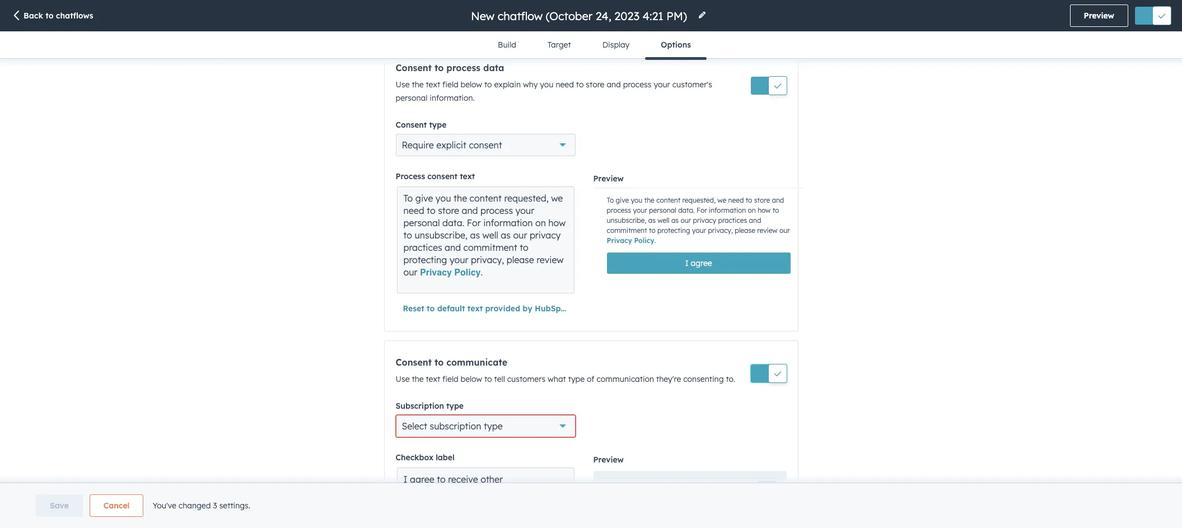Task type: describe. For each thing, give the bounding box(es) containing it.
requested, for to give you the content requested, we need to store and process your personal data. for information on how to unsubscribe, as well as our privacy practices and commitment to protecting your privacy, please review our
[[505, 193, 549, 204]]

privacy, for to give you the content requested, we need to store and process your personal data. for information on how to unsubscribe, as well as our privacy practices and commitment to protecting your privacy, please review our privacy policy .
[[709, 226, 733, 235]]

subscription type
[[396, 401, 464, 412]]

require
[[402, 140, 434, 151]]

of
[[587, 375, 595, 385]]

. inside "to give you the content requested, we need to store and process your personal data. for information on how to unsubscribe, as well as our privacy practices and commitment to protecting your privacy, please review our privacy policy ."
[[655, 236, 656, 245]]

to give you the content requested, we need to store and process your personal data. for information on how to unsubscribe, as well as our privacy practices and commitment to protecting your privacy, please review our privacy policy .
[[607, 196, 791, 245]]

text for use the text field below to explain why you need to store and process your customer's personal information.
[[426, 80, 441, 90]]

navigation containing build
[[482, 31, 707, 60]]

how for to give you the content requested, we need to store and process your personal data. for information on how to unsubscribe, as well as our privacy practices and commitment to protecting your privacy, please review our privacy policy .
[[758, 206, 771, 214]]

on for to give you the content requested, we need to store and process your personal data. for information on how to unsubscribe, as well as our privacy practices and commitment to protecting your privacy, please review our privacy policy .
[[748, 206, 756, 214]]

use the text field below to tell customers what type of communication they're consenting to.
[[396, 375, 736, 385]]

how for to give you the content requested, we need to store and process your personal data. for information on how to unsubscribe, as well as our privacy practices and commitment to protecting your privacy, please review our
[[549, 218, 566, 229]]

process consent text
[[396, 172, 475, 182]]

review for to give you the content requested, we need to store and process your personal data. for information on how to unsubscribe, as well as our privacy practices and commitment to protecting your privacy, please review our
[[537, 255, 564, 266]]

i for i agree
[[686, 258, 689, 268]]

reset to default text provided by hubspot
[[403, 304, 569, 314]]

need for to give you the content requested, we need to store and process your personal data. for information on how to unsubscribe, as well as our privacy practices and commitment to protecting your privacy, please review our
[[404, 205, 425, 217]]

consenting
[[684, 375, 724, 385]]

policy inside "to give you the content requested, we need to store and process your personal data. for information on how to unsubscribe, as well as our privacy practices and commitment to protecting your privacy, please review our privacy policy ."
[[635, 236, 655, 245]]

requested, for to give you the content requested, we need to store and process your personal data. for information on how to unsubscribe, as well as our privacy practices and commitment to protecting your privacy, please review our privacy policy .
[[683, 196, 716, 204]]

reset to default text provided by hubspot button
[[396, 298, 576, 320]]

store inside use the text field below to explain why you need to store and process your customer's personal information.
[[586, 80, 605, 90]]

for for to give you the content requested, we need to store and process your personal data. for information on how to unsubscribe, as well as our privacy practices and commitment to protecting your privacy, please review our
[[467, 218, 481, 229]]

process
[[396, 172, 425, 182]]

reset
[[403, 304, 425, 314]]

and inside use the text field below to explain why you need to store and process your customer's personal information.
[[607, 80, 621, 90]]

i agree button
[[607, 253, 791, 274]]

customers
[[508, 375, 546, 385]]

consent to communicate
[[396, 357, 508, 368]]

to give you the content requested, we need to store and process your personal data. for information on how to unsubscribe, as well as our privacy practices and commitment to protecting your privacy, please review our
[[404, 193, 569, 278]]

agree for i agree
[[691, 258, 713, 268]]

changed
[[179, 501, 211, 511]]

tell
[[495, 375, 505, 385]]

consent inside the require explicit consent popup button
[[469, 140, 502, 151]]

data. for to give you the content requested, we need to store and process your personal data. for information on how to unsubscribe, as well as our privacy practices and commitment to protecting your privacy, please review our privacy policy .
[[679, 206, 695, 214]]

they're
[[657, 375, 682, 385]]

label
[[436, 453, 455, 463]]

I agree to receive other communications from Music text field
[[404, 474, 569, 528]]

privacy for to give you the content requested, we need to store and process your personal data. for information on how to unsubscribe, as well as our privacy practices and commitment to protecting your privacy, please review our privacy policy .
[[694, 216, 717, 225]]

preview button
[[1071, 4, 1129, 27]]

well for to give you the content requested, we need to store and process your personal data. for information on how to unsubscribe, as well as our privacy practices and commitment to protecting your privacy, please review our privacy policy .
[[658, 216, 670, 225]]

privacy policy link for you
[[607, 236, 655, 245]]

please for to give you the content requested, we need to store and process your personal data. for information on how to unsubscribe, as well as our privacy practices and commitment to protecting your privacy, please review our
[[507, 255, 534, 266]]

commitment for to give you the content requested, we need to store and process your personal data. for information on how to unsubscribe, as well as our privacy practices and commitment to protecting your privacy, please review our privacy policy .
[[607, 226, 648, 235]]

unsubscribe, for to give you the content requested, we need to store and process your personal data. for information on how to unsubscribe, as well as our privacy practices and commitment to protecting your privacy, please review our privacy policy .
[[607, 216, 647, 225]]

consent to process data
[[396, 62, 505, 74]]

data. for to give you the content requested, we need to store and process your personal data. for information on how to unsubscribe, as well as our privacy practices and commitment to protecting your privacy, please review our
[[443, 218, 465, 229]]

explicit
[[437, 140, 467, 151]]

display
[[603, 40, 630, 50]]

the inside "to give you the content requested, we need to store and process your personal data. for information on how to unsubscribe, as well as our privacy practices and commitment to protecting your privacy, please review our privacy policy ."
[[645, 196, 655, 204]]

build button
[[482, 31, 532, 58]]

privacy inside "to give you the content requested, we need to store and process your personal data. for information on how to unsubscribe, as well as our privacy practices and commitment to protecting your privacy, please review our privacy policy ."
[[607, 236, 633, 245]]

practices for to give you the content requested, we need to store and process your personal data. for information on how to unsubscribe, as well as our privacy practices and commitment to protecting your privacy, please review our
[[404, 242, 442, 253]]

chatflows
[[56, 11, 93, 21]]

display button
[[587, 31, 646, 58]]

store for to give you the content requested, we need to store and process your personal data. for information on how to unsubscribe, as well as our privacy practices and commitment to protecting your privacy, please review our privacy policy .
[[755, 196, 771, 204]]

below for process
[[461, 80, 483, 90]]

communications
[[404, 487, 474, 498]]

require explicit consent
[[402, 140, 502, 151]]

content for to give you the content requested, we need to store and process your personal data. for information on how to unsubscribe, as well as our privacy practices and commitment to protecting your privacy, please review our
[[470, 193, 502, 204]]

personal for to give you the content requested, we need to store and process your personal data. for information on how to unsubscribe, as well as our privacy practices and commitment to protecting your privacy, please review our
[[404, 218, 440, 229]]

i for i agree to receive other communications from music
[[404, 474, 408, 485]]

select
[[402, 421, 428, 432]]

music
[[499, 487, 523, 498]]

please for to give you the content requested, we need to store and process your personal data. for information on how to unsubscribe, as well as our privacy practices and commitment to protecting your privacy, please review our privacy policy .
[[735, 226, 756, 235]]

save button
[[36, 495, 83, 517]]

type up explicit
[[429, 120, 447, 130]]

type up subscription
[[447, 401, 464, 412]]

content for to give you the content requested, we need to store and process your personal data. for information on how to unsubscribe, as well as our privacy practices and commitment to protecting your privacy, please review our privacy policy .
[[657, 196, 681, 204]]

privacy policy .
[[420, 267, 483, 278]]

you've
[[153, 501, 176, 511]]

need for to give you the content requested, we need to store and process your personal data. for information on how to unsubscribe, as well as our privacy practices and commitment to protecting your privacy, please review our privacy policy .
[[729, 196, 744, 204]]

type inside select subscription type popup button
[[484, 421, 503, 432]]

text for use the text field below to tell customers what type of communication they're consenting to.
[[426, 375, 441, 385]]

consent type
[[396, 120, 447, 130]]

you for to give you the content requested, we need to store and process your personal data. for information on how to unsubscribe, as well as our privacy practices and commitment to protecting your privacy, please review our
[[436, 193, 451, 204]]

none text field containing to give you the content requested, we need to store and process your personal data. for information on how to unsubscribe, as well as our privacy practices and commitment to protecting your privacy, please review our
[[404, 192, 569, 279]]

the inside to give you the content requested, we need to store and process your personal data. for information on how to unsubscribe, as well as our privacy practices and commitment to protecting your privacy, please review our
[[454, 193, 467, 204]]

protecting for to give you the content requested, we need to store and process your personal data. for information on how to unsubscribe, as well as our privacy practices and commitment to protecting your privacy, please review our
[[404, 255, 447, 266]]

to.
[[726, 375, 736, 385]]

use the text field below to explain why you need to store and process your customer's personal information.
[[396, 80, 713, 103]]

review for to give you the content requested, we need to store and process your personal data. for information on how to unsubscribe, as well as our privacy practices and commitment to protecting your privacy, please review our privacy policy .
[[758, 226, 778, 235]]

cancel
[[104, 501, 130, 511]]

you inside use the text field below to explain why you need to store and process your customer's personal information.
[[540, 80, 554, 90]]

checkbox
[[396, 453, 434, 463]]

receive
[[448, 474, 478, 485]]

to for to give you the content requested, we need to store and process your personal data. for information on how to unsubscribe, as well as our privacy practices and commitment to protecting your privacy, please review our privacy policy .
[[607, 196, 614, 204]]

back to chatflows button
[[11, 10, 93, 23]]

use for consent to communicate
[[396, 375, 410, 385]]

commitment for to give you the content requested, we need to store and process your personal data. for information on how to unsubscribe, as well as our privacy practices and commitment to protecting your privacy, please review our
[[464, 242, 518, 253]]



Task type: vqa. For each thing, say whether or not it's contained in the screenshot.
the topmost FOR
yes



Task type: locate. For each thing, give the bounding box(es) containing it.
consent
[[469, 140, 502, 151], [428, 172, 458, 182]]

1 use from the top
[[396, 80, 410, 90]]

type
[[429, 120, 447, 130], [569, 375, 585, 385], [447, 401, 464, 412], [484, 421, 503, 432]]

2 horizontal spatial need
[[729, 196, 744, 204]]

provided
[[486, 304, 521, 314]]

0 vertical spatial practices
[[719, 216, 748, 225]]

commitment inside "to give you the content requested, we need to store and process your personal data. for information on how to unsubscribe, as well as our privacy practices and commitment to protecting your privacy, please review our privacy policy ."
[[607, 226, 648, 235]]

0 vertical spatial preview
[[1085, 11, 1115, 21]]

to inside to give you the content requested, we need to store and process your personal data. for information on how to unsubscribe, as well as our privacy practices and commitment to protecting your privacy, please review our
[[404, 193, 413, 204]]

privacy inside the privacy policy .
[[420, 268, 452, 278]]

well inside "to give you the content requested, we need to store and process your personal data. for information on how to unsubscribe, as well as our privacy practices and commitment to protecting your privacy, please review our privacy policy ."
[[658, 216, 670, 225]]

privacy, up i agree
[[709, 226, 733, 235]]

0 horizontal spatial content
[[470, 193, 502, 204]]

1 horizontal spatial review
[[758, 226, 778, 235]]

1 vertical spatial personal
[[649, 206, 677, 214]]

1 horizontal spatial requested,
[[683, 196, 716, 204]]

1 horizontal spatial protecting
[[658, 226, 691, 235]]

unsubscribe, inside "to give you the content requested, we need to store and process your personal data. for information on how to unsubscribe, as well as our privacy practices and commitment to protecting your privacy, please review our privacy policy ."
[[607, 216, 647, 225]]

protecting up the privacy policy .
[[404, 255, 447, 266]]

information for to give you the content requested, we need to store and process your personal data. for information on how to unsubscribe, as well as our privacy practices and commitment to protecting your privacy, please review our
[[484, 218, 533, 229]]

process inside use the text field below to explain why you need to store and process your customer's personal information.
[[624, 80, 652, 90]]

1 horizontal spatial data.
[[679, 206, 695, 214]]

consent up 'information.' on the top
[[396, 62, 432, 74]]

store inside "to give you the content requested, we need to store and process your personal data. for information on how to unsubscribe, as well as our privacy practices and commitment to protecting your privacy, please review our privacy policy ."
[[755, 196, 771, 204]]

0 horizontal spatial we
[[552, 193, 563, 204]]

1 horizontal spatial i
[[686, 258, 689, 268]]

on
[[748, 206, 756, 214], [536, 218, 546, 229]]

privacy for to give you the content requested, we need to store and process your personal data. for information on how to unsubscribe, as well as our privacy practices and commitment to protecting your privacy, please review our
[[530, 230, 561, 241]]

0 vertical spatial personal
[[396, 93, 428, 103]]

practices inside to give you the content requested, we need to store and process your personal data. for information on how to unsubscribe, as well as our privacy practices and commitment to protecting your privacy, please review our
[[404, 242, 442, 253]]

1 horizontal spatial privacy
[[607, 236, 633, 245]]

1 consent from the top
[[396, 62, 432, 74]]

1 below from the top
[[461, 80, 483, 90]]

0 horizontal spatial protecting
[[404, 255, 447, 266]]

consent for consent to communicate
[[396, 357, 432, 368]]

0 vertical spatial protecting
[[658, 226, 691, 235]]

text down consent to communicate
[[426, 375, 441, 385]]

use up subscription
[[396, 375, 410, 385]]

1 field from the top
[[443, 80, 459, 90]]

2 field from the top
[[443, 375, 459, 385]]

options
[[661, 40, 692, 50]]

1 horizontal spatial we
[[718, 196, 727, 204]]

consent right process
[[428, 172, 458, 182]]

1 horizontal spatial give
[[616, 196, 629, 204]]

0 vertical spatial privacy policy link
[[607, 236, 655, 245]]

i
[[686, 258, 689, 268], [404, 474, 408, 485]]

1 vertical spatial .
[[481, 267, 483, 278]]

field for communicate
[[443, 375, 459, 385]]

0 horizontal spatial for
[[467, 218, 481, 229]]

data. inside "to give you the content requested, we need to store and process your personal data. for information on how to unsubscribe, as well as our privacy practices and commitment to protecting your privacy, please review our privacy policy ."
[[679, 206, 695, 214]]

policy inside the privacy policy .
[[455, 268, 481, 278]]

you inside to give you the content requested, we need to store and process your personal data. for information on how to unsubscribe, as well as our privacy practices and commitment to protecting your privacy, please review our
[[436, 193, 451, 204]]

please inside "to give you the content requested, we need to store and process your personal data. for information on how to unsubscribe, as well as our privacy practices and commitment to protecting your privacy, please review our privacy policy ."
[[735, 226, 756, 235]]

for
[[697, 206, 708, 214], [467, 218, 481, 229]]

data. inside to give you the content requested, we need to store and process your personal data. for information on how to unsubscribe, as well as our privacy practices and commitment to protecting your privacy, please review our
[[443, 218, 465, 229]]

data.
[[679, 206, 695, 214], [443, 218, 465, 229]]

1 vertical spatial store
[[755, 196, 771, 204]]

text right default
[[468, 304, 483, 314]]

to inside "to give you the content requested, we need to store and process your personal data. for information on how to unsubscribe, as well as our privacy practices and commitment to protecting your privacy, please review our privacy policy ."
[[607, 196, 614, 204]]

2 below from the top
[[461, 375, 483, 385]]

personal for to give you the content requested, we need to store and process your personal data. for information on how to unsubscribe, as well as our privacy practices and commitment to protecting your privacy, please review our privacy policy .
[[649, 206, 677, 214]]

1 horizontal spatial policy
[[635, 236, 655, 245]]

0 horizontal spatial unsubscribe,
[[415, 230, 468, 241]]

target button
[[532, 31, 587, 58]]

for inside to give you the content requested, we need to store and process your personal data. for information on how to unsubscribe, as well as our privacy practices and commitment to protecting your privacy, please review our
[[467, 218, 481, 229]]

text inside button
[[468, 304, 483, 314]]

privacy, inside to give you the content requested, we need to store and process your personal data. for information on how to unsubscribe, as well as our privacy practices and commitment to protecting your privacy, please review our
[[471, 255, 505, 266]]

personal inside "to give you the content requested, we need to store and process your personal data. for information on how to unsubscribe, as well as our privacy practices and commitment to protecting your privacy, please review our privacy policy ."
[[649, 206, 677, 214]]

2 horizontal spatial store
[[755, 196, 771, 204]]

information
[[709, 206, 747, 214], [484, 218, 533, 229]]

personal inside use the text field below to explain why you need to store and process your customer's personal information.
[[396, 93, 428, 103]]

communication
[[597, 375, 655, 385]]

commitment inside to give you the content requested, we need to store and process your personal data. for information on how to unsubscribe, as well as our privacy practices and commitment to protecting your privacy, please review our
[[464, 242, 518, 253]]

0 vertical spatial data.
[[679, 206, 695, 214]]

preview
[[1085, 11, 1115, 21], [594, 174, 624, 184], [594, 455, 624, 465]]

use
[[396, 80, 410, 90], [396, 375, 410, 385]]

practices for to give you the content requested, we need to store and process your personal data. for information on how to unsubscribe, as well as our privacy practices and commitment to protecting your privacy, please review our privacy policy .
[[719, 216, 748, 225]]

consent for consent type
[[396, 120, 427, 130]]

0 horizontal spatial please
[[507, 255, 534, 266]]

0 vertical spatial on
[[748, 206, 756, 214]]

0 horizontal spatial privacy
[[420, 268, 452, 278]]

below
[[461, 80, 483, 90], [461, 375, 483, 385]]

you've changed 3 settings.
[[153, 501, 250, 511]]

how inside to give you the content requested, we need to store and process your personal data. for information on how to unsubscribe, as well as our privacy practices and commitment to protecting your privacy, please review our
[[549, 218, 566, 229]]

0 vertical spatial for
[[697, 206, 708, 214]]

consent
[[396, 62, 432, 74], [396, 120, 427, 130], [396, 357, 432, 368]]

the inside use the text field below to explain why you need to store and process your customer's personal information.
[[412, 80, 424, 90]]

practices up the privacy policy .
[[404, 242, 442, 253]]

select subscription type button
[[396, 415, 576, 438]]

protecting up i agree
[[658, 226, 691, 235]]

cancel button
[[90, 495, 144, 517]]

preview for consent to communicate
[[594, 455, 624, 465]]

1 vertical spatial practices
[[404, 242, 442, 253]]

1 vertical spatial i
[[404, 474, 408, 485]]

content
[[470, 193, 502, 204], [657, 196, 681, 204]]

consent for consent to process data
[[396, 62, 432, 74]]

0 horizontal spatial privacy
[[530, 230, 561, 241]]

privacy inside to give you the content requested, we need to store and process your personal data. for information on how to unsubscribe, as well as our privacy practices and commitment to protecting your privacy, please review our
[[530, 230, 561, 241]]

communicate
[[447, 357, 508, 368]]

you for to give you the content requested, we need to store and process your personal data. for information on how to unsubscribe, as well as our privacy practices and commitment to protecting your privacy, please review our privacy policy .
[[631, 196, 643, 204]]

text
[[426, 80, 441, 90], [460, 172, 475, 182], [468, 304, 483, 314], [426, 375, 441, 385]]

navigation
[[482, 31, 707, 60]]

0 horizontal spatial agree
[[410, 474, 435, 485]]

None field
[[470, 8, 692, 23]]

require explicit consent button
[[396, 134, 576, 157]]

review inside to give you the content requested, we need to store and process your personal data. for information on how to unsubscribe, as well as our privacy practices and commitment to protecting your privacy, please review our
[[537, 255, 564, 266]]

how
[[758, 206, 771, 214], [549, 218, 566, 229]]

0 vertical spatial consent
[[396, 62, 432, 74]]

2 vertical spatial store
[[438, 205, 460, 217]]

2 vertical spatial consent
[[396, 357, 432, 368]]

1 vertical spatial for
[[467, 218, 481, 229]]

0 vertical spatial please
[[735, 226, 756, 235]]

text down require explicit consent
[[460, 172, 475, 182]]

personal
[[396, 93, 428, 103], [649, 206, 677, 214], [404, 218, 440, 229]]

1 vertical spatial privacy policy link
[[420, 268, 481, 278]]

1 horizontal spatial store
[[586, 80, 605, 90]]

privacy,
[[709, 226, 733, 235], [471, 255, 505, 266]]

1 horizontal spatial consent
[[469, 140, 502, 151]]

data. up i agree
[[679, 206, 695, 214]]

0 vertical spatial commitment
[[607, 226, 648, 235]]

privacy policy link for .
[[420, 268, 481, 278]]

practices up i agree button
[[719, 216, 748, 225]]

subscription
[[430, 421, 482, 432]]

3
[[213, 501, 217, 511]]

and
[[607, 80, 621, 90], [772, 196, 785, 204], [462, 205, 478, 217], [750, 216, 762, 225], [445, 242, 461, 253]]

back to chatflows
[[24, 11, 93, 21]]

text up 'information.' on the top
[[426, 80, 441, 90]]

to inside the i agree to receive other communications from music
[[437, 474, 446, 485]]

consent up subscription
[[396, 357, 432, 368]]

on inside to give you the content requested, we need to store and process your personal data. for information on how to unsubscribe, as well as our privacy practices and commitment to protecting your privacy, please review our
[[536, 218, 546, 229]]

customer's
[[673, 80, 713, 90]]

select subscription type
[[402, 421, 503, 432]]

0 horizontal spatial privacy policy link
[[420, 268, 481, 278]]

agree inside the i agree to receive other communications from music
[[410, 474, 435, 485]]

options button
[[646, 31, 707, 60]]

need inside "to give you the content requested, we need to store and process your personal data. for information on how to unsubscribe, as well as our privacy practices and commitment to protecting your privacy, please review our privacy policy ."
[[729, 196, 744, 204]]

0 horizontal spatial review
[[537, 255, 564, 266]]

1 vertical spatial commitment
[[464, 242, 518, 253]]

process inside to give you the content requested, we need to store and process your personal data. for information on how to unsubscribe, as well as our privacy practices and commitment to protecting your privacy, please review our
[[481, 205, 513, 217]]

0 horizontal spatial information
[[484, 218, 533, 229]]

0 horizontal spatial well
[[483, 230, 499, 241]]

1 vertical spatial agree
[[410, 474, 435, 485]]

0 vertical spatial policy
[[635, 236, 655, 245]]

please inside to give you the content requested, we need to store and process your personal data. for information on how to unsubscribe, as well as our privacy practices and commitment to protecting your privacy, please review our
[[507, 255, 534, 266]]

our
[[681, 216, 692, 225], [780, 226, 791, 235], [514, 230, 528, 241], [404, 267, 418, 278]]

0 horizontal spatial data.
[[443, 218, 465, 229]]

0 horizontal spatial give
[[416, 193, 433, 204]]

review inside "to give you the content requested, we need to store and process your personal data. for information on how to unsubscribe, as well as our privacy practices and commitment to protecting your privacy, please review our privacy policy ."
[[758, 226, 778, 235]]

need
[[556, 80, 574, 90], [729, 196, 744, 204], [404, 205, 425, 217]]

you
[[540, 80, 554, 90], [436, 193, 451, 204], [631, 196, 643, 204]]

field
[[443, 80, 459, 90], [443, 375, 459, 385]]

target
[[548, 40, 571, 50]]

why
[[523, 80, 538, 90]]

data
[[484, 62, 505, 74]]

3 consent from the top
[[396, 357, 432, 368]]

protecting inside "to give you the content requested, we need to store and process your personal data. for information on how to unsubscribe, as well as our privacy practices and commitment to protecting your privacy, please review our privacy policy ."
[[658, 226, 691, 235]]

content inside "to give you the content requested, we need to store and process your personal data. for information on how to unsubscribe, as well as our privacy practices and commitment to protecting your privacy, please review our privacy policy ."
[[657, 196, 681, 204]]

type left 'of'
[[569, 375, 585, 385]]

2 vertical spatial personal
[[404, 218, 440, 229]]

field for process
[[443, 80, 459, 90]]

0 vertical spatial field
[[443, 80, 459, 90]]

1 horizontal spatial commitment
[[607, 226, 648, 235]]

store inside to give you the content requested, we need to store and process your personal data. for information on how to unsubscribe, as well as our privacy practices and commitment to protecting your privacy, please review our
[[438, 205, 460, 217]]

hubspot
[[535, 304, 569, 314]]

i agree to receive other communications from music
[[404, 474, 523, 498]]

protecting for to give you the content requested, we need to store and process your personal data. for information on how to unsubscribe, as well as our privacy practices and commitment to protecting your privacy, please review our privacy policy .
[[658, 226, 691, 235]]

store for to give you the content requested, we need to store and process your personal data. for information on how to unsubscribe, as well as our privacy practices and commitment to protecting your privacy, please review our
[[438, 205, 460, 217]]

need inside to give you the content requested, we need to store and process your personal data. for information on how to unsubscribe, as well as our privacy practices and commitment to protecting your privacy, please review our
[[404, 205, 425, 217]]

privacy inside "to give you the content requested, we need to store and process your personal data. for information on how to unsubscribe, as well as our privacy practices and commitment to protecting your privacy, please review our privacy policy ."
[[694, 216, 717, 225]]

checkbox label
[[396, 453, 455, 463]]

build
[[498, 40, 517, 50]]

privacy
[[694, 216, 717, 225], [530, 230, 561, 241]]

well up the privacy policy .
[[483, 230, 499, 241]]

use inside use the text field below to explain why you need to store and process your customer's personal information.
[[396, 80, 410, 90]]

privacy, for to give you the content requested, we need to store and process your personal data. for information on how to unsubscribe, as well as our privacy practices and commitment to protecting your privacy, please review our
[[471, 255, 505, 266]]

as
[[649, 216, 656, 225], [672, 216, 679, 225], [470, 230, 480, 241], [501, 230, 511, 241]]

1 horizontal spatial on
[[748, 206, 756, 214]]

consent right explicit
[[469, 140, 502, 151]]

practices inside "to give you the content requested, we need to store and process your personal data. for information on how to unsubscribe, as well as our privacy practices and commitment to protecting your privacy, please review our privacy policy ."
[[719, 216, 748, 225]]

preview inside button
[[1085, 11, 1115, 21]]

for up the privacy policy .
[[467, 218, 481, 229]]

1 vertical spatial privacy
[[530, 230, 561, 241]]

0 horizontal spatial you
[[436, 193, 451, 204]]

to
[[404, 193, 413, 204], [607, 196, 614, 204]]

well
[[658, 216, 670, 225], [483, 230, 499, 241]]

below inside use the text field below to explain why you need to store and process your customer's personal information.
[[461, 80, 483, 90]]

process
[[447, 62, 481, 74], [624, 80, 652, 90], [481, 205, 513, 217], [607, 206, 632, 214]]

2 vertical spatial preview
[[594, 455, 624, 465]]

. up i agree button
[[655, 236, 656, 245]]

requested, inside to give you the content requested, we need to store and process your personal data. for information on how to unsubscribe, as well as our privacy practices and commitment to protecting your privacy, please review our
[[505, 193, 549, 204]]

privacy, inside "to give you the content requested, we need to store and process your personal data. for information on how to unsubscribe, as well as our privacy practices and commitment to protecting your privacy, please review our privacy policy ."
[[709, 226, 733, 235]]

back
[[24, 11, 43, 21]]

protecting inside to give you the content requested, we need to store and process your personal data. for information on how to unsubscribe, as well as our privacy practices and commitment to protecting your privacy, please review our
[[404, 255, 447, 266]]

give
[[416, 193, 433, 204], [616, 196, 629, 204]]

on inside "to give you the content requested, we need to store and process your personal data. for information on how to unsubscribe, as well as our privacy practices and commitment to protecting your privacy, please review our privacy policy ."
[[748, 206, 756, 214]]

well up i agree button
[[658, 216, 670, 225]]

information inside to give you the content requested, we need to store and process your personal data. for information on how to unsubscribe, as well as our privacy practices and commitment to protecting your privacy, please review our
[[484, 218, 533, 229]]

1 vertical spatial policy
[[455, 268, 481, 278]]

1 horizontal spatial privacy,
[[709, 226, 733, 235]]

0 horizontal spatial commitment
[[464, 242, 518, 253]]

data. up the privacy policy .
[[443, 218, 465, 229]]

other
[[481, 474, 503, 485]]

privacy policy link
[[607, 236, 655, 245], [420, 268, 481, 278]]

field inside use the text field below to explain why you need to store and process your customer's personal information.
[[443, 80, 459, 90]]

1 vertical spatial privacy,
[[471, 255, 505, 266]]

i inside button
[[686, 258, 689, 268]]

content inside to give you the content requested, we need to store and process your personal data. for information on how to unsubscribe, as well as our privacy practices and commitment to protecting your privacy, please review our
[[470, 193, 502, 204]]

1 horizontal spatial information
[[709, 206, 747, 214]]

1 vertical spatial data.
[[443, 218, 465, 229]]

process inside "to give you the content requested, we need to store and process your personal data. for information on how to unsubscribe, as well as our privacy practices and commitment to protecting your privacy, please review our privacy policy ."
[[607, 206, 632, 214]]

field down consent to communicate
[[443, 375, 459, 385]]

0 vertical spatial unsubscribe,
[[607, 216, 647, 225]]

your inside use the text field below to explain why you need to store and process your customer's personal information.
[[654, 80, 671, 90]]

0 horizontal spatial to
[[404, 193, 413, 204]]

1 horizontal spatial you
[[540, 80, 554, 90]]

for up i agree
[[697, 206, 708, 214]]

i down checkbox
[[404, 474, 408, 485]]

use for consent to process data
[[396, 80, 410, 90]]

what
[[548, 375, 566, 385]]

information inside "to give you the content requested, we need to store and process your personal data. for information on how to unsubscribe, as well as our privacy practices and commitment to protecting your privacy, please review our privacy policy ."
[[709, 206, 747, 214]]

agree
[[691, 258, 713, 268], [410, 474, 435, 485]]

give inside "to give you the content requested, we need to store and process your personal data. for information on how to unsubscribe, as well as our privacy practices and commitment to protecting your privacy, please review our privacy policy ."
[[616, 196, 629, 204]]

0 horizontal spatial how
[[549, 218, 566, 229]]

i down "to give you the content requested, we need to store and process your personal data. for information on how to unsubscribe, as well as our privacy practices and commitment to protecting your privacy, please review our privacy policy ."
[[686, 258, 689, 268]]

0 vertical spatial below
[[461, 80, 483, 90]]

use up the consent type
[[396, 80, 410, 90]]

personal inside to give you the content requested, we need to store and process your personal data. for information on how to unsubscribe, as well as our privacy practices and commitment to protecting your privacy, please review our
[[404, 218, 440, 229]]

we inside "to give you the content requested, we need to store and process your personal data. for information on how to unsubscribe, as well as our privacy practices and commitment to protecting your privacy, please review our privacy policy ."
[[718, 196, 727, 204]]

please
[[735, 226, 756, 235], [507, 255, 534, 266]]

0 horizontal spatial store
[[438, 205, 460, 217]]

1 vertical spatial on
[[536, 218, 546, 229]]

2 use from the top
[[396, 375, 410, 385]]

text for process consent text
[[460, 172, 475, 182]]

1 horizontal spatial need
[[556, 80, 574, 90]]

we for to give you the content requested, we need to store and process your personal data. for information on how to unsubscribe, as well as our privacy practices and commitment to protecting your privacy, please review our privacy policy .
[[718, 196, 727, 204]]

to
[[45, 11, 54, 21], [435, 62, 444, 74], [485, 80, 492, 90], [577, 80, 584, 90], [746, 196, 753, 204], [427, 205, 436, 217], [773, 206, 780, 214], [649, 226, 656, 235], [404, 230, 412, 241], [520, 242, 529, 253], [427, 304, 435, 314], [435, 357, 444, 368], [485, 375, 492, 385], [437, 474, 446, 485]]

settings.
[[219, 501, 250, 511]]

2 consent from the top
[[396, 120, 427, 130]]

subscription
[[396, 401, 444, 412]]

i inside the i agree to receive other communications from music
[[404, 474, 408, 485]]

0 horizontal spatial requested,
[[505, 193, 549, 204]]

preview for consent to process data
[[594, 174, 624, 184]]

unsubscribe, for to give you the content requested, we need to store and process your personal data. for information on how to unsubscribe, as well as our privacy practices and commitment to protecting your privacy, please review our
[[415, 230, 468, 241]]

0 horizontal spatial practices
[[404, 242, 442, 253]]

1 horizontal spatial please
[[735, 226, 756, 235]]

text inside use the text field below to explain why you need to store and process your customer's personal information.
[[426, 80, 441, 90]]

give for to give you the content requested, we need to store and process your personal data. for information on how to unsubscribe, as well as our privacy practices and commitment to protecting your privacy, please review our privacy policy .
[[616, 196, 629, 204]]

below down the communicate
[[461, 375, 483, 385]]

. up reset to default text provided by hubspot button at the left bottom of the page
[[481, 267, 483, 278]]

0 vertical spatial consent
[[469, 140, 502, 151]]

requested,
[[505, 193, 549, 204], [683, 196, 716, 204]]

0 vertical spatial privacy
[[694, 216, 717, 225]]

privacy
[[607, 236, 633, 245], [420, 268, 452, 278]]

give inside to give you the content requested, we need to store and process your personal data. for information on how to unsubscribe, as well as our privacy practices and commitment to protecting your privacy, please review our
[[416, 193, 433, 204]]

information.
[[430, 93, 475, 103]]

0 vertical spatial use
[[396, 80, 410, 90]]

i agree
[[686, 258, 713, 268]]

on for to give you the content requested, we need to store and process your personal data. for information on how to unsubscribe, as well as our privacy practices and commitment to protecting your privacy, please review our
[[536, 218, 546, 229]]

explain
[[495, 80, 521, 90]]

agree for i agree to receive other communications from music
[[410, 474, 435, 485]]

0 vertical spatial i
[[686, 258, 689, 268]]

0 vertical spatial well
[[658, 216, 670, 225]]

below for communicate
[[461, 375, 483, 385]]

consent up require
[[396, 120, 427, 130]]

1 vertical spatial consent
[[396, 120, 427, 130]]

.
[[655, 236, 656, 245], [481, 267, 483, 278]]

1 horizontal spatial .
[[655, 236, 656, 245]]

1 vertical spatial review
[[537, 255, 564, 266]]

we for to give you the content requested, we need to store and process your personal data. for information on how to unsubscribe, as well as our privacy practices and commitment to protecting your privacy, please review our
[[552, 193, 563, 204]]

well inside to give you the content requested, we need to store and process your personal data. for information on how to unsubscribe, as well as our privacy practices and commitment to protecting your privacy, please review our
[[483, 230, 499, 241]]

give for to give you the content requested, we need to store and process your personal data. for information on how to unsubscribe, as well as our privacy practices and commitment to protecting your privacy, please review our
[[416, 193, 433, 204]]

agree down "to give you the content requested, we need to store and process your personal data. for information on how to unsubscribe, as well as our privacy practices and commitment to protecting your privacy, please review our privacy policy ."
[[691, 258, 713, 268]]

2 vertical spatial need
[[404, 205, 425, 217]]

0 horizontal spatial i
[[404, 474, 408, 485]]

for inside "to give you the content requested, we need to store and process your personal data. for information on how to unsubscribe, as well as our privacy practices and commitment to protecting your privacy, please review our privacy policy ."
[[697, 206, 708, 214]]

how inside "to give you the content requested, we need to store and process your personal data. for information on how to unsubscribe, as well as our privacy practices and commitment to protecting your privacy, please review our privacy policy ."
[[758, 206, 771, 214]]

None text field
[[404, 192, 569, 279]]

field up 'information.' on the top
[[443, 80, 459, 90]]

agree up communications
[[410, 474, 435, 485]]

below up 'information.' on the top
[[461, 80, 483, 90]]

need inside use the text field below to explain why you need to store and process your customer's personal information.
[[556, 80, 574, 90]]

0 vertical spatial how
[[758, 206, 771, 214]]

0 horizontal spatial consent
[[428, 172, 458, 182]]

you inside "to give you the content requested, we need to store and process your personal data. for information on how to unsubscribe, as well as our privacy practices and commitment to protecting your privacy, please review our privacy policy ."
[[631, 196, 643, 204]]

we inside to give you the content requested, we need to store and process your personal data. for information on how to unsubscribe, as well as our privacy practices and commitment to protecting your privacy, please review our
[[552, 193, 563, 204]]

well for to give you the content requested, we need to store and process your personal data. for information on how to unsubscribe, as well as our privacy practices and commitment to protecting your privacy, please review our
[[483, 230, 499, 241]]

0 vertical spatial privacy,
[[709, 226, 733, 235]]

requested, inside "to give you the content requested, we need to store and process your personal data. for information on how to unsubscribe, as well as our privacy practices and commitment to protecting your privacy, please review our privacy policy ."
[[683, 196, 716, 204]]

type right subscription
[[484, 421, 503, 432]]

privacy, up the privacy policy .
[[471, 255, 505, 266]]

default
[[437, 304, 465, 314]]

0 horizontal spatial on
[[536, 218, 546, 229]]

0 vertical spatial agree
[[691, 258, 713, 268]]

unsubscribe, inside to give you the content requested, we need to store and process your personal data. for information on how to unsubscribe, as well as our privacy practices and commitment to protecting your privacy, please review our
[[415, 230, 468, 241]]

to for to give you the content requested, we need to store and process your personal data. for information on how to unsubscribe, as well as our privacy practices and commitment to protecting your privacy, please review our
[[404, 193, 413, 204]]

1 vertical spatial preview
[[594, 174, 624, 184]]

0 horizontal spatial .
[[481, 267, 483, 278]]

1 horizontal spatial unsubscribe,
[[607, 216, 647, 225]]

for for to give you the content requested, we need to store and process your personal data. for information on how to unsubscribe, as well as our privacy practices and commitment to protecting your privacy, please review our privacy policy .
[[697, 206, 708, 214]]

commitment
[[607, 226, 648, 235], [464, 242, 518, 253]]

0 vertical spatial .
[[655, 236, 656, 245]]

1 horizontal spatial agree
[[691, 258, 713, 268]]

1 vertical spatial below
[[461, 375, 483, 385]]

from
[[476, 487, 496, 498]]

save
[[50, 501, 69, 511]]

agree inside button
[[691, 258, 713, 268]]

1 vertical spatial please
[[507, 255, 534, 266]]

0 vertical spatial information
[[709, 206, 747, 214]]

1 vertical spatial need
[[729, 196, 744, 204]]

information for to give you the content requested, we need to store and process your personal data. for information on how to unsubscribe, as well as our privacy practices and commitment to protecting your privacy, please review our privacy policy .
[[709, 206, 747, 214]]

1 horizontal spatial privacy policy link
[[607, 236, 655, 245]]

by
[[523, 304, 533, 314]]



